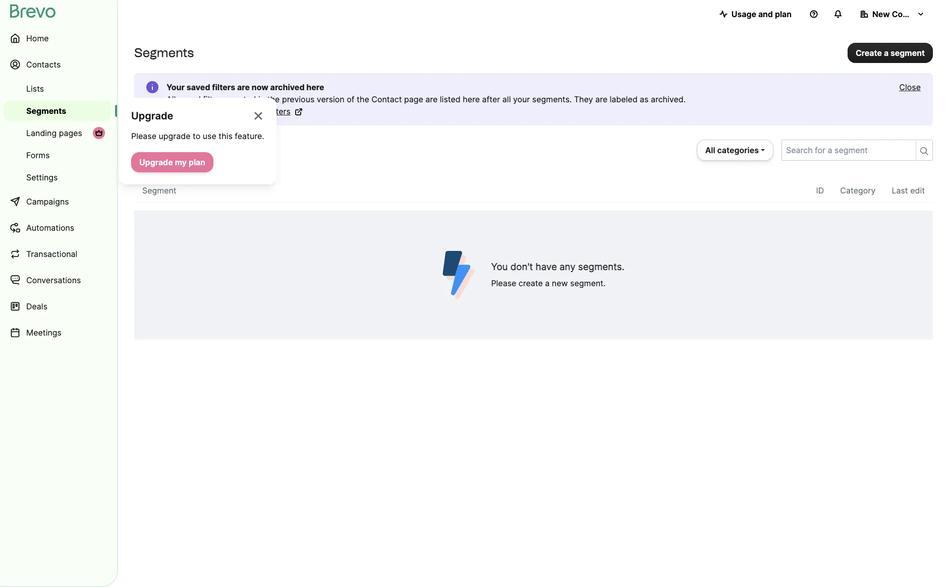 Task type: vqa. For each thing, say whether or not it's contained in the screenshot.
Add to the left
no



Task type: describe. For each thing, give the bounding box(es) containing it.
to
[[193, 131, 200, 141]]

all inside your saved filters are now archived here all saved filters created in the previous version of the contact page are listed here after all your segments. they are labeled as archived.
[[167, 94, 176, 104]]

more
[[188, 106, 208, 117]]

transactional link
[[4, 242, 111, 266]]

your saved filters are now archived here all saved filters created in the previous version of the contact page are listed here after all your segments. they are labeled as archived.
[[167, 82, 686, 104]]

please create a new segment.
[[491, 279, 606, 289]]

0 vertical spatial filters
[[212, 82, 235, 92]]

create a segment
[[856, 48, 925, 58]]

search button
[[916, 141, 932, 160]]

after
[[482, 94, 500, 104]]

your
[[167, 82, 185, 92]]

search image
[[920, 147, 928, 155]]

left___rvooi image
[[95, 129, 103, 137]]

plan for usage and plan
[[775, 9, 792, 19]]

upgrade
[[159, 131, 190, 141]]

please upgrade to use this feature.
[[131, 131, 264, 141]]

landing pages link
[[4, 123, 111, 143]]

previous
[[282, 94, 314, 104]]

edit
[[910, 186, 925, 196]]

segments. inside your saved filters are now archived here all saved filters created in the previous version of the contact page are listed here after all your segments. they are labeled as archived.
[[532, 94, 572, 104]]

usage
[[731, 9, 756, 19]]

contact
[[372, 94, 402, 104]]

landing pages
[[26, 128, 82, 138]]

all categories button
[[697, 140, 774, 161]]

all categories
[[705, 145, 759, 155]]

they
[[574, 94, 593, 104]]

you don't have any segments.
[[491, 261, 624, 273]]

segment.
[[570, 279, 606, 289]]

of
[[347, 94, 354, 104]]

meetings
[[26, 328, 62, 338]]

0 segments
[[134, 144, 214, 161]]

created
[[227, 94, 256, 104]]

deals link
[[4, 295, 111, 319]]

don't
[[510, 261, 533, 273]]

2 vertical spatial filters
[[269, 106, 291, 117]]

0 horizontal spatial archived
[[234, 106, 267, 117]]

company
[[892, 9, 929, 19]]

all inside button
[[705, 145, 715, 155]]

automations link
[[4, 216, 111, 240]]

2 horizontal spatial are
[[595, 94, 607, 104]]

0 vertical spatial saved
[[187, 82, 210, 92]]

Search for a segment search field
[[782, 140, 912, 160]]

upgrade for upgrade
[[131, 110, 173, 122]]

settings link
[[4, 168, 111, 188]]

feature.
[[235, 131, 264, 141]]

1 horizontal spatial are
[[425, 94, 438, 104]]

read more about archived filters
[[167, 106, 291, 117]]

upgrade my plan
[[139, 157, 205, 168]]

and
[[758, 9, 773, 19]]

listed
[[440, 94, 461, 104]]

labeled
[[610, 94, 638, 104]]

conversations
[[26, 275, 81, 286]]

1 vertical spatial saved
[[178, 94, 201, 104]]

2 the from the left
[[357, 94, 369, 104]]

landing
[[26, 128, 57, 138]]

about
[[210, 106, 232, 117]]

page
[[404, 94, 423, 104]]

your
[[513, 94, 530, 104]]

automations
[[26, 223, 74, 233]]

lists link
[[4, 79, 111, 99]]

1 vertical spatial here
[[463, 94, 480, 104]]

read more about archived filters link
[[167, 105, 303, 118]]

contacts link
[[4, 52, 111, 77]]

campaigns link
[[4, 190, 111, 214]]

in
[[258, 94, 265, 104]]

create a segment button
[[848, 43, 933, 63]]

last
[[892, 186, 908, 196]]

read
[[167, 106, 186, 117]]

1 vertical spatial a
[[545, 279, 550, 289]]

now
[[252, 82, 268, 92]]

new
[[872, 9, 890, 19]]

deals
[[26, 302, 47, 312]]

alert containing your saved filters are now archived here
[[134, 73, 933, 126]]



Task type: locate. For each thing, give the bounding box(es) containing it.
create
[[856, 48, 882, 58]]

0 vertical spatial all
[[167, 94, 176, 104]]

all down your
[[167, 94, 176, 104]]

segments. up segment.
[[578, 261, 624, 273]]

id
[[816, 186, 824, 196]]

settings
[[26, 173, 58, 183]]

forms link
[[4, 145, 111, 166]]

0 vertical spatial plan
[[775, 9, 792, 19]]

version
[[317, 94, 344, 104]]

my
[[175, 157, 187, 168]]

upgrade up upgrade
[[131, 110, 173, 122]]

lists
[[26, 84, 44, 94]]

segments down upgrade
[[147, 144, 214, 161]]

1 horizontal spatial plan
[[775, 9, 792, 19]]

0 horizontal spatial plan
[[189, 157, 205, 168]]

the right the in
[[267, 94, 280, 104]]

upgrade left my
[[139, 157, 173, 168]]

filters up created
[[212, 82, 235, 92]]

1 horizontal spatial segments.
[[578, 261, 624, 273]]

all
[[502, 94, 511, 104]]

category
[[840, 186, 876, 196]]

1 vertical spatial all
[[705, 145, 715, 155]]

1 horizontal spatial here
[[463, 94, 480, 104]]

use
[[203, 131, 216, 141]]

0 vertical spatial please
[[131, 131, 156, 141]]

please up 0
[[131, 131, 156, 141]]

home
[[26, 33, 49, 43]]

1 vertical spatial filters
[[203, 94, 225, 104]]

saved right your
[[187, 82, 210, 92]]

1 vertical spatial plan
[[189, 157, 205, 168]]

0 vertical spatial here
[[306, 82, 324, 92]]

close link
[[899, 81, 921, 93]]

a inside button
[[884, 48, 889, 58]]

are
[[237, 82, 250, 92], [425, 94, 438, 104], [595, 94, 607, 104]]

segments up your
[[134, 45, 194, 60]]

segments up landing at top
[[26, 106, 66, 116]]

all left categories
[[705, 145, 715, 155]]

you
[[491, 261, 508, 273]]

0 vertical spatial a
[[884, 48, 889, 58]]

1 vertical spatial archived
[[234, 106, 267, 117]]

please
[[131, 131, 156, 141], [491, 279, 516, 289]]

filters
[[212, 82, 235, 92], [203, 94, 225, 104], [269, 106, 291, 117]]

0 horizontal spatial a
[[545, 279, 550, 289]]

upgrade dialog
[[119, 98, 276, 185]]

please for please create a new segment.
[[491, 279, 516, 289]]

campaigns
[[26, 197, 69, 207]]

plan right my
[[189, 157, 205, 168]]

1 horizontal spatial all
[[705, 145, 715, 155]]

pages
[[59, 128, 82, 138]]

a right create on the right top of page
[[884, 48, 889, 58]]

as
[[640, 94, 649, 104]]

1 vertical spatial segments.
[[578, 261, 624, 273]]

archived down created
[[234, 106, 267, 117]]

create
[[519, 279, 543, 289]]

0 vertical spatial segments.
[[532, 94, 572, 104]]

here up version
[[306, 82, 324, 92]]

have
[[536, 261, 557, 273]]

plan inside upgrade dialog
[[189, 157, 205, 168]]

segments link
[[4, 101, 111, 121]]

1 horizontal spatial a
[[884, 48, 889, 58]]

any
[[560, 261, 576, 273]]

2 vertical spatial segments
[[147, 144, 214, 161]]

here
[[306, 82, 324, 92], [463, 94, 480, 104]]

plan right and
[[775, 9, 792, 19]]

segments. right your
[[532, 94, 572, 104]]

0
[[134, 144, 143, 161]]

segment
[[891, 48, 925, 58]]

archived.
[[651, 94, 686, 104]]

1 horizontal spatial archived
[[270, 82, 305, 92]]

0 horizontal spatial all
[[167, 94, 176, 104]]

please for please upgrade to use this feature.
[[131, 131, 156, 141]]

last edit
[[892, 186, 925, 196]]

0 horizontal spatial segments.
[[532, 94, 572, 104]]

upgrade my plan button
[[131, 152, 213, 173]]

upgrade
[[131, 110, 173, 122], [139, 157, 173, 168]]

plan
[[775, 9, 792, 19], [189, 157, 205, 168]]

all
[[167, 94, 176, 104], [705, 145, 715, 155]]

this
[[219, 131, 233, 141]]

0 horizontal spatial the
[[267, 94, 280, 104]]

categories
[[717, 145, 759, 155]]

segments.
[[532, 94, 572, 104], [578, 261, 624, 273]]

close
[[899, 82, 921, 92]]

archived
[[270, 82, 305, 92], [234, 106, 267, 117]]

0 vertical spatial archived
[[270, 82, 305, 92]]

1 vertical spatial please
[[491, 279, 516, 289]]

1 the from the left
[[267, 94, 280, 104]]

segment
[[142, 186, 176, 196]]

0 horizontal spatial please
[[131, 131, 156, 141]]

are right they
[[595, 94, 607, 104]]

1 horizontal spatial please
[[491, 279, 516, 289]]

a
[[884, 48, 889, 58], [545, 279, 550, 289]]

upgrade inside upgrade my plan button
[[139, 157, 173, 168]]

new company button
[[852, 4, 933, 24]]

a left new
[[545, 279, 550, 289]]

upgrade for upgrade my plan
[[139, 157, 173, 168]]

alert
[[134, 73, 933, 126]]

0 horizontal spatial are
[[237, 82, 250, 92]]

archived inside your saved filters are now archived here all saved filters created in the previous version of the contact page are listed here after all your segments. they are labeled as archived.
[[270, 82, 305, 92]]

contacts
[[26, 60, 61, 70]]

1 vertical spatial upgrade
[[139, 157, 173, 168]]

segments
[[134, 45, 194, 60], [26, 106, 66, 116], [147, 144, 214, 161]]

plan for upgrade my plan
[[189, 157, 205, 168]]

please down you
[[491, 279, 516, 289]]

are up created
[[237, 82, 250, 92]]

0 vertical spatial upgrade
[[131, 110, 173, 122]]

conversations link
[[4, 268, 111, 293]]

forms
[[26, 150, 50, 160]]

1 vertical spatial segments
[[26, 106, 66, 116]]

saved
[[187, 82, 210, 92], [178, 94, 201, 104]]

transactional
[[26, 249, 77, 259]]

archived up previous
[[270, 82, 305, 92]]

please inside upgrade dialog
[[131, 131, 156, 141]]

filters down previous
[[269, 106, 291, 117]]

0 horizontal spatial here
[[306, 82, 324, 92]]

home link
[[4, 26, 111, 50]]

the
[[267, 94, 280, 104], [357, 94, 369, 104]]

1 horizontal spatial the
[[357, 94, 369, 104]]

are right page
[[425, 94, 438, 104]]

meetings link
[[4, 321, 111, 345]]

saved up more
[[178, 94, 201, 104]]

filters up about
[[203, 94, 225, 104]]

here left "after"
[[463, 94, 480, 104]]

usage and plan
[[731, 9, 792, 19]]

the right of
[[357, 94, 369, 104]]

new
[[552, 279, 568, 289]]

usage and plan button
[[711, 4, 800, 24]]

new company
[[872, 9, 929, 19]]

0 vertical spatial segments
[[134, 45, 194, 60]]



